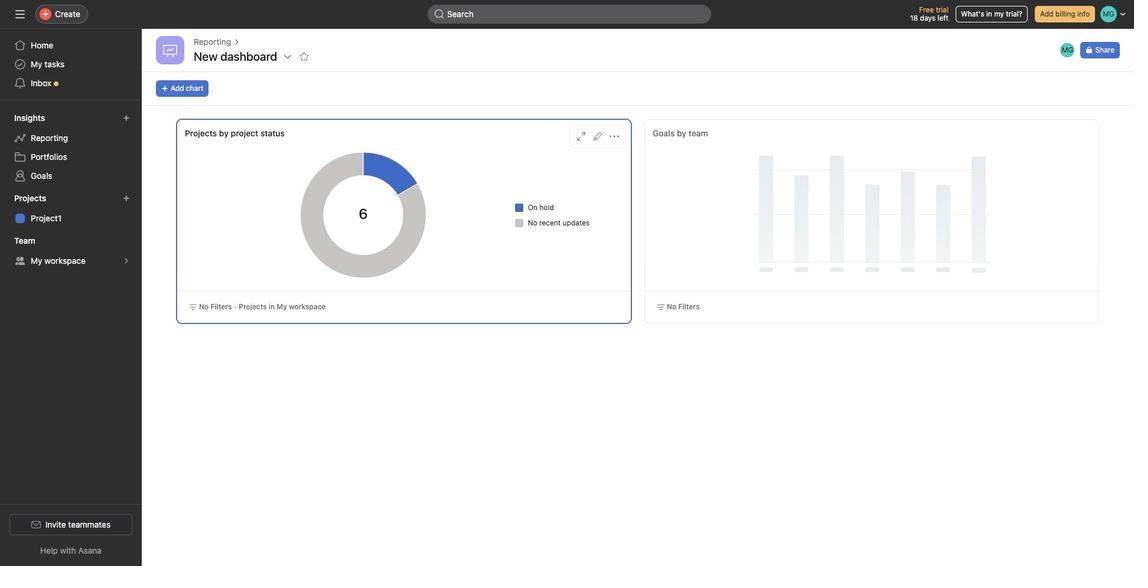 Task type: describe. For each thing, give the bounding box(es) containing it.
show options image
[[283, 52, 293, 61]]

new project or portfolio image
[[123, 195, 130, 202]]

global element
[[0, 29, 142, 100]]

edit chart image
[[593, 132, 603, 141]]

add to starred image
[[300, 52, 309, 61]]

insights element
[[0, 108, 142, 188]]

report image
[[163, 43, 177, 57]]

teams element
[[0, 230, 142, 273]]

projects element
[[0, 188, 142, 230]]



Task type: vqa. For each thing, say whether or not it's contained in the screenshot.
VIEW CHART icon
yes



Task type: locate. For each thing, give the bounding box(es) containing it.
more actions image
[[610, 132, 619, 141]]

isinverse image
[[435, 9, 444, 19]]

mg image
[[1062, 43, 1074, 57]]

list box
[[428, 5, 711, 24]]

new insights image
[[123, 115, 130, 122]]

view chart image
[[577, 132, 586, 141]]

hide sidebar image
[[15, 9, 25, 19]]

interactive chart image
[[218, 147, 508, 284]]



